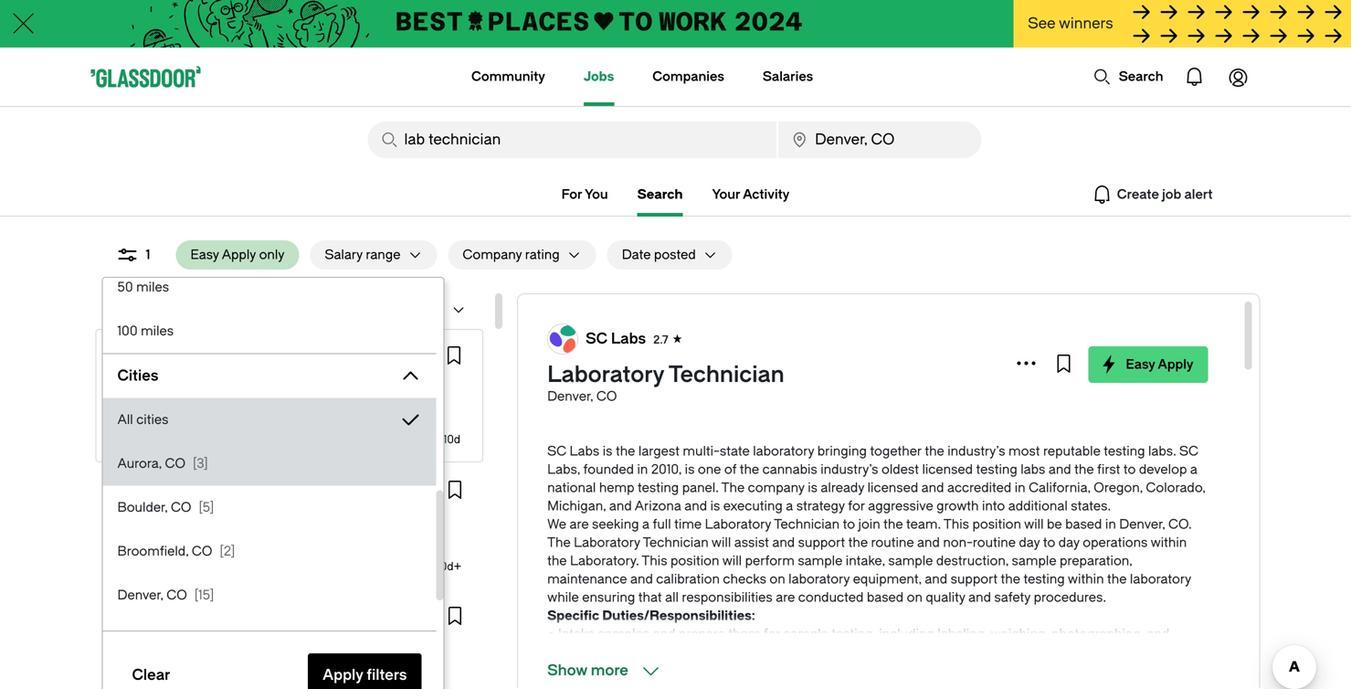 Task type: vqa. For each thing, say whether or not it's contained in the screenshot.


Task type: locate. For each thing, give the bounding box(es) containing it.
easy up labs.
[[1127, 357, 1156, 372]]

1 vertical spatial labs
[[159, 349, 185, 362]]

based down the states.
[[1066, 517, 1103, 532]]

sc labs down 100 miles
[[140, 349, 185, 362]]

1 horizontal spatial none field
[[779, 122, 982, 158]]

apply left only
[[222, 247, 256, 262]]

0 vertical spatial within
[[1151, 535, 1188, 550]]

0 vertical spatial [2]
[[220, 544, 235, 559]]

co up "bhd test and measurement"
[[165, 456, 186, 471]]

- for $70k
[[139, 542, 145, 555]]

sc labs for right sc labs logo
[[586, 330, 646, 347]]

a down company
[[786, 499, 794, 514]]

1 horizontal spatial apply
[[1159, 357, 1194, 372]]

see winners
[[1029, 15, 1114, 32]]

all
[[666, 590, 679, 605]]

$70k
[[148, 542, 174, 555]]

0 horizontal spatial 2.7
[[192, 349, 207, 362]]

labs
[[611, 330, 646, 347], [159, 349, 185, 362], [570, 444, 600, 459]]

state
[[720, 444, 750, 459]]

is up the strategy
[[808, 480, 818, 495]]

show more button
[[548, 660, 662, 682]]

co for denver, co $19.00 - $20.00
[[153, 397, 171, 410]]

1 horizontal spatial labs
[[570, 444, 600, 459]]

testing up procedures.
[[1024, 572, 1066, 587]]

to right first
[[1124, 462, 1137, 477]]

and
[[1049, 462, 1072, 477], [162, 480, 182, 493], [922, 480, 945, 495], [610, 499, 632, 514], [685, 499, 708, 514], [773, 535, 795, 550], [918, 535, 940, 550], [631, 572, 653, 587], [925, 572, 948, 587], [969, 590, 992, 605], [653, 627, 676, 642], [1148, 627, 1170, 642]]

sc labs up the laboratory technician denver, co
[[586, 330, 646, 347]]

a left full
[[643, 517, 650, 532]]

1 vertical spatial apply
[[1159, 357, 1194, 372]]

co up founded
[[597, 389, 617, 404]]

duties/responsibilities:
[[603, 608, 756, 623]]

salaries link
[[763, 48, 814, 106]]

2.7 inside jobs list element
[[192, 349, 207, 362]]

apply inside button
[[222, 247, 256, 262]]

1 [2] from the top
[[220, 544, 235, 559]]

0 horizontal spatial day
[[1020, 535, 1041, 550]]

team.
[[907, 517, 941, 532]]

0 horizontal spatial industry's
[[821, 462, 879, 477]]

2 vertical spatial in
[[1106, 517, 1117, 532]]

denver, down 'broomfield,'
[[117, 588, 163, 603]]

salary range button
[[310, 240, 401, 270]]

1 vertical spatial technician
[[774, 517, 840, 532]]

co left est.)
[[192, 544, 212, 559]]

co up cities
[[153, 397, 171, 410]]

apply up labs.
[[1159, 357, 1194, 372]]

1 horizontal spatial based
[[1066, 517, 1103, 532]]

100 miles button
[[103, 309, 436, 353]]

you
[[585, 187, 608, 202]]

2 vertical spatial laboratory
[[574, 535, 641, 550]]

testing
[[1105, 444, 1146, 459], [977, 462, 1018, 477], [638, 480, 679, 495], [1024, 572, 1066, 587]]

1 vertical spatial sc labs
[[140, 349, 185, 362]]

0 vertical spatial search
[[1120, 69, 1164, 84]]

range
[[366, 247, 401, 262]]

in down labs at the right bottom
[[1015, 480, 1026, 495]]

None field
[[368, 122, 777, 158], [779, 122, 982, 158]]

0 horizontal spatial easy
[[191, 247, 219, 262]]

1 vertical spatial are
[[776, 590, 796, 605]]

0 vertical spatial a
[[1191, 462, 1198, 477]]

30d+
[[434, 560, 462, 573]]

lottie animation container image inside search 'button'
[[1094, 68, 1112, 86]]

co inside the denver, co $19.00 - $20.00
[[153, 397, 171, 410]]

denver, up all
[[111, 397, 150, 410]]

to
[[1124, 462, 1137, 477], [843, 517, 856, 532], [1044, 535, 1056, 550]]

easy inside easy apply only button
[[191, 247, 219, 262]]

technician down time
[[643, 535, 709, 550]]

0 horizontal spatial licensed
[[868, 480, 919, 495]]

50 miles button
[[103, 266, 436, 309]]

for
[[562, 187, 583, 202]]

lottie animation container image
[[399, 48, 472, 104], [399, 48, 472, 104], [1173, 55, 1217, 99], [1217, 55, 1261, 99], [1094, 68, 1112, 86]]

sc labs logo image down 'rating' at the top left of page
[[549, 325, 578, 354]]

denver, inside the denver, co $19.00 - $20.00
[[111, 397, 150, 410]]

a
[[1191, 462, 1198, 477], [786, 499, 794, 514], [643, 517, 650, 532]]

support down destruction,
[[951, 572, 998, 587]]

0 vertical spatial to
[[1124, 462, 1137, 477]]

sc labs logo image
[[549, 325, 578, 354], [112, 346, 132, 366]]

technician up state
[[669, 362, 785, 388]]

1 horizontal spatial a
[[786, 499, 794, 514]]

- inside the denver, co $19.00 - $20.00
[[146, 415, 151, 428]]

1 vertical spatial support
[[951, 572, 998, 587]]

ensuring
[[583, 590, 636, 605]]

laboratory inside the laboratory technician denver, co
[[548, 362, 665, 388]]

sc up the labs,
[[548, 444, 567, 459]]

denver, inside cities list box
[[117, 588, 163, 603]]

1 horizontal spatial support
[[951, 572, 998, 587]]

executing
[[724, 499, 783, 514]]

0 horizontal spatial a
[[643, 517, 650, 532]]

0 horizontal spatial labs
[[159, 349, 185, 362]]

sc
[[586, 330, 608, 347], [140, 349, 157, 362], [548, 444, 567, 459], [1180, 444, 1199, 459]]

including
[[880, 627, 935, 642]]

the down we
[[548, 535, 571, 550]]

position down into
[[973, 517, 1022, 532]]

easy apply button
[[1089, 346, 1209, 383]]

2 vertical spatial -
[[139, 668, 144, 681]]

will up the checks
[[723, 554, 742, 569]]

date posted
[[622, 247, 696, 262]]

and up the perform
[[773, 535, 795, 550]]

0 horizontal spatial in
[[638, 462, 648, 477]]

1 horizontal spatial search
[[1120, 69, 1164, 84]]

1 vertical spatial this
[[642, 554, 668, 569]]

50 miles
[[117, 280, 169, 295]]

0 horizontal spatial position
[[671, 554, 720, 569]]

2 [2] from the top
[[220, 632, 235, 647]]

0 horizontal spatial based
[[867, 590, 904, 605]]

2 none field from the left
[[779, 122, 982, 158]]

1 vertical spatial [2]
[[220, 632, 235, 647]]

full
[[653, 517, 672, 532]]

1 horizontal spatial licensed
[[923, 462, 974, 477]]

- left $70k
[[139, 542, 145, 555]]

community link
[[472, 48, 546, 106]]

date posted button
[[608, 240, 696, 270]]

in up operations
[[1106, 517, 1117, 532]]

lottie animation container image
[[1173, 55, 1217, 99], [1217, 55, 1261, 99], [1094, 68, 1112, 86]]

1 vertical spatial based
[[867, 590, 904, 605]]

0 vertical spatial for
[[849, 499, 865, 514]]

1 horizontal spatial the
[[722, 480, 745, 495]]

0 vertical spatial on
[[770, 572, 786, 587]]

time
[[675, 517, 702, 532]]

will left assist
[[712, 535, 732, 550]]

0 vertical spatial support
[[799, 535, 846, 550]]

the down preparation,
[[1108, 572, 1128, 587]]

co left [15]
[[167, 588, 187, 603]]

a up colorado,
[[1191, 462, 1198, 477]]

- for $65k
[[139, 668, 144, 681]]

2010,
[[652, 462, 682, 477]]

0 vertical spatial technician
[[669, 362, 785, 388]]

based down equipment,
[[867, 590, 904, 605]]

oldest
[[882, 462, 920, 477]]

1 horizontal spatial 2.7
[[654, 334, 669, 346]]

routine
[[872, 535, 915, 550], [973, 535, 1016, 550]]

sc up the laboratory technician denver, co
[[586, 330, 608, 347]]

in left 2010,
[[638, 462, 648, 477]]

for right them
[[764, 627, 781, 642]]

the up safety
[[1001, 572, 1021, 587]]

0 vertical spatial based
[[1066, 517, 1103, 532]]

search
[[1120, 69, 1164, 84], [638, 187, 683, 202]]

position up calibration
[[671, 554, 720, 569]]

be
[[1048, 517, 1063, 532]]

we
[[548, 517, 567, 532]]

sc labs inside jobs list element
[[140, 349, 185, 362]]

- right the $45k
[[139, 668, 144, 681]]

aggressive
[[869, 499, 934, 514]]

additional
[[1009, 499, 1068, 514]]

licensed up accredited
[[923, 462, 974, 477]]

0 horizontal spatial to
[[843, 517, 856, 532]]

companies link
[[653, 48, 725, 106]]

testing up first
[[1105, 444, 1146, 459]]

labs down 100 miles
[[159, 349, 185, 362]]

routine up destruction,
[[973, 535, 1016, 550]]

panel.
[[683, 480, 719, 495]]

1 routine from the left
[[872, 535, 915, 550]]

salary range
[[325, 247, 401, 262]]

cities button
[[103, 362, 393, 391]]

0 vertical spatial industry's
[[948, 444, 1006, 459]]

0 horizontal spatial routine
[[872, 535, 915, 550]]

1 vertical spatial on
[[907, 590, 923, 605]]

0 vertical spatial in
[[638, 462, 648, 477]]

1 horizontal spatial day
[[1059, 535, 1080, 550]]

0 vertical spatial miles
[[136, 280, 169, 295]]

photographing,
[[1052, 627, 1144, 642]]

2 horizontal spatial labs
[[611, 330, 646, 347]]

1 vertical spatial -
[[139, 542, 145, 555]]

easy
[[191, 247, 219, 262], [1127, 357, 1156, 372]]

0 vertical spatial this
[[944, 517, 970, 532]]

0 vertical spatial are
[[570, 517, 589, 532]]

1 vertical spatial position
[[671, 554, 720, 569]]

are down michigan,
[[570, 517, 589, 532]]

0 vertical spatial position
[[973, 517, 1022, 532]]

is
[[603, 444, 613, 459], [685, 462, 695, 477], [808, 480, 818, 495], [711, 499, 721, 514]]

sc up cities
[[140, 349, 157, 362]]

easy inside easy apply button
[[1127, 357, 1156, 372]]

salaries
[[763, 69, 814, 84]]

100 miles
[[117, 324, 174, 339]]

based
[[1066, 517, 1103, 532], [867, 590, 904, 605]]

denver, up the labs,
[[548, 389, 594, 404]]

michigan,
[[548, 499, 606, 514]]

1 vertical spatial within
[[1069, 572, 1105, 587]]

laboratory down co.
[[1131, 572, 1192, 587]]

and down hemp on the left bottom of the page
[[610, 499, 632, 514]]

0 horizontal spatial apply
[[222, 247, 256, 262]]

industry's up already
[[821, 462, 879, 477]]

1 vertical spatial samples
[[614, 645, 666, 660]]

1 vertical spatial easy
[[1127, 357, 1156, 372]]

0 horizontal spatial sc labs logo image
[[112, 346, 132, 366]]

apply for easy apply
[[1159, 357, 1194, 372]]

co for broomfield, co [2]
[[192, 544, 212, 559]]

to down be
[[1044, 535, 1056, 550]]

on left quality
[[907, 590, 923, 605]]

community
[[472, 69, 546, 84]]

see
[[1029, 15, 1056, 32]]

within
[[1151, 535, 1188, 550], [1069, 572, 1105, 587]]

sample down be
[[1012, 554, 1057, 569]]

50
[[117, 280, 133, 295]]

equipment,
[[854, 572, 922, 587]]

1 horizontal spatial within
[[1151, 535, 1188, 550]]

this down growth at bottom right
[[944, 517, 970, 532]]

1 horizontal spatial on
[[907, 590, 923, 605]]

intake
[[559, 627, 595, 642]]

and up growth at bottom right
[[922, 480, 945, 495]]

lottie animation container image inside search 'button'
[[1094, 68, 1112, 86]]

0 horizontal spatial are
[[570, 517, 589, 532]]

1 vertical spatial the
[[548, 535, 571, 550]]

2 vertical spatial labs
[[570, 444, 600, 459]]

to left join
[[843, 517, 856, 532]]

intake,
[[846, 554, 886, 569]]

1 horizontal spatial for
[[849, 499, 865, 514]]

accredited
[[948, 480, 1012, 495]]

1 horizontal spatial are
[[776, 590, 796, 605]]

the down of
[[722, 480, 745, 495]]

within down preparation,
[[1069, 572, 1105, 587]]

miles right the 100 at top left
[[141, 324, 174, 339]]

1 none field from the left
[[368, 122, 777, 158]]

0 vertical spatial apply
[[222, 247, 256, 262]]

the down aggressive
[[884, 517, 904, 532]]

reputable
[[1044, 444, 1101, 459]]

- right $19.00
[[146, 415, 151, 428]]

on down the perform
[[770, 572, 786, 587]]

apply inside button
[[1159, 357, 1194, 372]]

cannabis
[[763, 462, 818, 477]]

1 horizontal spatial routine
[[973, 535, 1016, 550]]

technician down the strategy
[[774, 517, 840, 532]]

$19.00
[[111, 415, 143, 428]]

none field search keyword
[[368, 122, 777, 158]]

industry's up accredited
[[948, 444, 1006, 459]]

miles for 50 miles
[[136, 280, 169, 295]]

0 horizontal spatial none field
[[368, 122, 777, 158]]

companies
[[653, 69, 725, 84]]

support down the strategy
[[799, 535, 846, 550]]

co for aurora, co [3]
[[165, 456, 186, 471]]

checks
[[723, 572, 767, 587]]

denver, up operations
[[1120, 517, 1166, 532]]

2.7
[[654, 334, 669, 346], [192, 349, 207, 362]]

1 vertical spatial licensed
[[868, 480, 919, 495]]

0 horizontal spatial sc labs
[[140, 349, 185, 362]]

posted
[[654, 247, 696, 262]]

laboratory technician denver, co
[[548, 362, 785, 404]]

sc labs is the largest multi-state laboratory bringing together the industry's most reputable testing labs. sc labs, founded in 2010, is one of the cannabis industry's oldest licensed testing labs and the first to develop a national hemp testing panel. the company is already licensed and accredited in california, oregon, colorado, michigan, and arizona and is executing a strategy for aggressive growth into additional states. we are seeking a full time laboratory technician to join the team. this position will be based in denver, co. the laboratory technician will assist and support the routine and non-routine day to day operations within the laboratory. this position will perform sample intake, sample destruction, sample preparation, maintenance and calibration checks on laboratory equipment, and support the testing within the laboratory while ensuring that all responsibilities are conducted based on quality and safety procedures. specific duties/responsibilities: ● intake samples and prepare them for sample testing, including labeling, weighing, photographing, and organizing samples
[[548, 444, 1206, 660]]

day down be
[[1059, 535, 1080, 550]]

1 vertical spatial search
[[638, 187, 683, 202]]

1 horizontal spatial sc labs logo image
[[549, 325, 578, 354]]

0 vertical spatial -
[[146, 415, 151, 428]]

routine down join
[[872, 535, 915, 550]]

cities
[[136, 412, 169, 427]]

sc labs logo image down the 100 at top left
[[112, 346, 132, 366]]

1 vertical spatial 2.7
[[192, 349, 207, 362]]

0 vertical spatial sc labs
[[586, 330, 646, 347]]

(employer
[[177, 542, 229, 555]]

licensed down oldest
[[868, 480, 919, 495]]

salary
[[325, 247, 363, 262]]

0 horizontal spatial search
[[638, 187, 683, 202]]

within down co.
[[1151, 535, 1188, 550]]

0 horizontal spatial the
[[548, 535, 571, 550]]

search up date posted
[[638, 187, 683, 202]]

together
[[871, 444, 922, 459]]

0 vertical spatial easy
[[191, 247, 219, 262]]

will down additional
[[1025, 517, 1044, 532]]

labs up the laboratory technician denver, co
[[611, 330, 646, 347]]

2 routine from the left
[[973, 535, 1016, 550]]

sc inside jobs list element
[[140, 349, 157, 362]]

100
[[117, 324, 138, 339]]

1 horizontal spatial to
[[1044, 535, 1056, 550]]

jobs list element
[[95, 328, 485, 689]]

1 horizontal spatial this
[[944, 517, 970, 532]]

miles right 50 on the top of page
[[136, 280, 169, 295]]

for up join
[[849, 499, 865, 514]]

1 vertical spatial in
[[1015, 480, 1026, 495]]

co.
[[1169, 517, 1192, 532]]

2 vertical spatial a
[[643, 517, 650, 532]]

co down [15]
[[192, 632, 213, 647]]

them
[[729, 627, 761, 642]]

winners
[[1060, 15, 1114, 32]]

search down see winners link
[[1120, 69, 1164, 84]]

2 day from the left
[[1059, 535, 1080, 550]]

0 horizontal spatial on
[[770, 572, 786, 587]]

are down the perform
[[776, 590, 796, 605]]



Task type: describe. For each thing, give the bounding box(es) containing it.
all
[[117, 412, 133, 427]]

co for denver, co [15]
[[167, 588, 187, 603]]

jobs
[[584, 69, 615, 84]]

aurora,
[[117, 456, 162, 471]]

is up founded
[[603, 444, 613, 459]]

bhd test and measurement
[[110, 480, 257, 493]]

company
[[463, 247, 522, 262]]

testing up arizona on the bottom of page
[[638, 480, 679, 495]]

1 horizontal spatial position
[[973, 517, 1022, 532]]

and right photographing,
[[1148, 627, 1170, 642]]

sample up conducted
[[798, 554, 843, 569]]

1 button
[[102, 240, 165, 270]]

search inside 'button'
[[1120, 69, 1164, 84]]

cities list box
[[103, 398, 436, 689]]

prepare
[[679, 627, 726, 642]]

denver, co [15]
[[117, 588, 214, 603]]

and inside jobs list element
[[162, 480, 182, 493]]

$50k
[[110, 542, 137, 555]]

growth
[[937, 499, 979, 514]]

1 vertical spatial to
[[843, 517, 856, 532]]

more
[[591, 662, 629, 679]]

miles for 100 miles
[[141, 324, 174, 339]]

bhd
[[110, 480, 136, 493]]

sc right labs.
[[1180, 444, 1199, 459]]

0 vertical spatial samples
[[598, 627, 650, 642]]

and down team.
[[918, 535, 940, 550]]

labs inside jobs list element
[[159, 349, 185, 362]]

$65k
[[147, 668, 174, 681]]

operations
[[1083, 535, 1148, 550]]

1 vertical spatial a
[[786, 499, 794, 514]]

specific
[[548, 608, 600, 623]]

the up maintenance
[[548, 554, 567, 569]]

1 horizontal spatial industry's
[[948, 444, 1006, 459]]

assist
[[735, 535, 770, 550]]

and up quality
[[925, 572, 948, 587]]

aurora, co [3]
[[117, 456, 208, 471]]

multi-
[[683, 444, 720, 459]]

[2] for broomfield, co [2]
[[220, 544, 235, 559]]

co inside the laboratory technician denver, co
[[597, 389, 617, 404]]

company rating
[[463, 247, 560, 262]]

1 day from the left
[[1020, 535, 1041, 550]]

the right together
[[925, 444, 945, 459]]

bringing
[[818, 444, 867, 459]]

safety
[[995, 590, 1031, 605]]

calibration
[[657, 572, 720, 587]]

co for boulder, co [5]
[[171, 500, 191, 515]]

denver, inside the laboratory technician denver, co
[[548, 389, 594, 404]]

perform
[[746, 554, 795, 569]]

2 horizontal spatial a
[[1191, 462, 1198, 477]]

2 horizontal spatial in
[[1106, 517, 1117, 532]]

most
[[1009, 444, 1041, 459]]

and down the duties/responsibilities:
[[653, 627, 676, 642]]

easy for easy apply
[[1127, 357, 1156, 372]]

hemp
[[600, 480, 635, 495]]

while
[[548, 590, 579, 605]]

colorado,
[[1147, 480, 1206, 495]]

easy for easy apply only
[[191, 247, 219, 262]]

company rating button
[[448, 240, 560, 270]]

responsibilities
[[682, 590, 773, 605]]

activity
[[743, 187, 790, 202]]

show more
[[548, 662, 629, 679]]

largest
[[639, 444, 680, 459]]

easy apply only
[[191, 247, 285, 262]]

2 vertical spatial to
[[1044, 535, 1056, 550]]

the up intake,
[[849, 535, 868, 550]]

and left safety
[[969, 590, 992, 605]]

labs inside sc labs is the largest multi-state laboratory bringing together the industry's most reputable testing labs. sc labs, founded in 2010, is one of the cannabis industry's oldest licensed testing labs and the first to develop a national hemp testing panel. the company is already licensed and accredited in california, oregon, colorado, michigan, and arizona and is executing a strategy for aggressive growth into additional states. we are seeking a full time laboratory technician to join the team. this position will be based in denver, co. the laboratory technician will assist and support the routine and non-routine day to day operations within the laboratory. this position will perform sample intake, sample destruction, sample preparation, maintenance and calibration checks on laboratory equipment, and support the testing within the laboratory while ensuring that all responsibilities are conducted based on quality and safety procedures. specific duties/responsibilities: ● intake samples and prepare them for sample testing, including labeling, weighing, photographing, and organizing samples
[[570, 444, 600, 459]]

search link
[[638, 184, 683, 206]]

and down panel.
[[685, 499, 708, 514]]

[2] for englewood, co [2]
[[220, 632, 235, 647]]

and up california,
[[1049, 462, 1072, 477]]

of
[[725, 462, 737, 477]]

[5]
[[199, 500, 214, 515]]

denver, inside sc labs is the largest multi-state laboratory bringing together the industry's most reputable testing labs. sc labs, founded in 2010, is one of the cannabis industry's oldest licensed testing labs and the first to develop a national hemp testing panel. the company is already licensed and accredited in california, oregon, colorado, michigan, and arizona and is executing a strategy for aggressive growth into additional states. we are seeking a full time laboratory technician to join the team. this position will be based in denver, co. the laboratory technician will assist and support the routine and non-routine day to day operations within the laboratory. this position will perform sample intake, sample destruction, sample preparation, maintenance and calibration checks on laboratory equipment, and support the testing within the laboratory while ensuring that all responsibilities are conducted based on quality and safety procedures. specific duties/responsibilities: ● intake samples and prepare them for sample testing, including labeling, weighing, photographing, and organizing samples
[[1120, 517, 1166, 532]]

test
[[138, 480, 159, 493]]

0 vertical spatial will
[[1025, 517, 1044, 532]]

$45k
[[110, 668, 136, 681]]

laboratory up conducted
[[789, 572, 850, 587]]

states.
[[1072, 499, 1112, 514]]

easy apply only button
[[176, 240, 299, 270]]

1 vertical spatial will
[[712, 535, 732, 550]]

boulder, co [5]
[[117, 500, 214, 515]]

measurement
[[184, 480, 257, 493]]

apply for easy apply only
[[222, 247, 256, 262]]

1
[[146, 247, 150, 262]]

[3]
[[193, 456, 208, 471]]

seeking
[[592, 517, 639, 532]]

strategy
[[797, 499, 845, 514]]

2 vertical spatial will
[[723, 554, 742, 569]]

technician inside the laboratory technician denver, co
[[669, 362, 785, 388]]

2 horizontal spatial to
[[1124, 462, 1137, 477]]

the down reputable
[[1075, 462, 1095, 477]]

see winners link
[[1014, 0, 1352, 49]]

sc labs for sc labs logo inside the jobs list element
[[140, 349, 185, 362]]

founded
[[584, 462, 634, 477]]

for you link
[[562, 184, 608, 206]]

0 horizontal spatial this
[[642, 554, 668, 569]]

none field the "search location"
[[779, 122, 982, 158]]

easy apply
[[1127, 357, 1194, 372]]

rating
[[525, 247, 560, 262]]

that
[[639, 590, 662, 605]]

1 vertical spatial laboratory
[[705, 517, 772, 532]]

distance list box
[[103, 46, 436, 353]]

denver, co $19.00 - $20.00
[[111, 397, 189, 428]]

your activity
[[713, 187, 790, 202]]

1 vertical spatial industry's
[[821, 462, 879, 477]]

sample up equipment,
[[889, 554, 934, 569]]

your
[[713, 187, 741, 202]]

testing up accredited
[[977, 462, 1018, 477]]

●
[[548, 627, 555, 642]]

0 vertical spatial labs
[[611, 330, 646, 347]]

0 vertical spatial 2.7
[[654, 334, 669, 346]]

preparation,
[[1060, 554, 1133, 569]]

broomfield,
[[117, 544, 189, 559]]

cities
[[117, 367, 159, 384]]

date
[[622, 247, 651, 262]]

1 horizontal spatial in
[[1015, 480, 1026, 495]]

oregon,
[[1094, 480, 1144, 495]]

Search location field
[[779, 122, 982, 158]]

Search keyword field
[[368, 122, 777, 158]]

arizona
[[635, 499, 682, 514]]

organizing
[[548, 645, 611, 660]]

labs,
[[548, 462, 581, 477]]

laboratory up cannabis
[[753, 444, 815, 459]]

your activity link
[[713, 184, 790, 206]]

the right of
[[740, 462, 760, 477]]

sample down conducted
[[784, 627, 829, 642]]

is down panel.
[[711, 499, 721, 514]]

0 horizontal spatial within
[[1069, 572, 1105, 587]]

0 vertical spatial licensed
[[923, 462, 974, 477]]

is left one
[[685, 462, 695, 477]]

broomfield, co [2]
[[117, 544, 235, 559]]

join
[[859, 517, 881, 532]]

0 horizontal spatial for
[[764, 627, 781, 642]]

all cities button
[[103, 398, 436, 442]]

0 horizontal spatial support
[[799, 535, 846, 550]]

[15]
[[195, 588, 214, 603]]

$50k - $70k (employer est.)
[[110, 542, 254, 555]]

englewood,
[[117, 632, 189, 647]]

englewood, co [2]
[[117, 632, 235, 647]]

the up founded
[[616, 444, 636, 459]]

sc labs logo image inside jobs list element
[[112, 346, 132, 366]]

co for englewood, co [2]
[[192, 632, 213, 647]]

and up that
[[631, 572, 653, 587]]

first
[[1098, 462, 1121, 477]]

2 vertical spatial technician
[[643, 535, 709, 550]]

california,
[[1029, 480, 1091, 495]]



